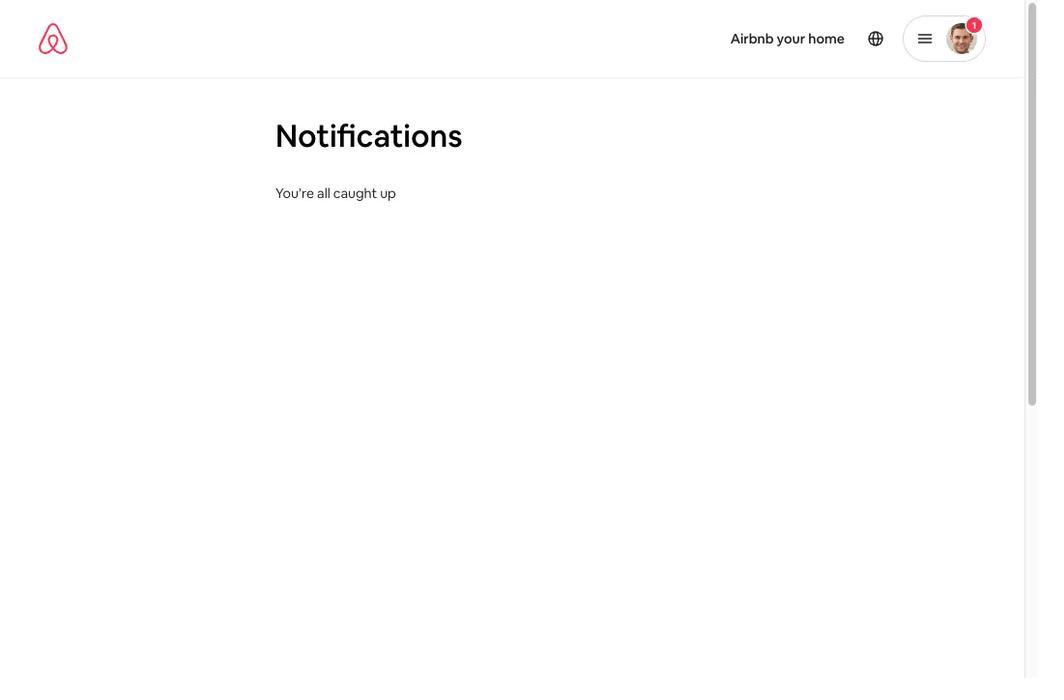 Task type: vqa. For each thing, say whether or not it's contained in the screenshot.
You'Re
yes



Task type: describe. For each thing, give the bounding box(es) containing it.
caught
[[333, 185, 377, 202]]

your
[[777, 30, 806, 47]]

you're all caught up
[[276, 185, 396, 202]]

1
[[972, 19, 977, 31]]

home
[[808, 30, 845, 47]]

up
[[380, 185, 396, 202]]



Task type: locate. For each thing, give the bounding box(es) containing it.
all
[[317, 185, 330, 202]]

notifications
[[276, 115, 463, 156]]

profile element
[[536, 0, 986, 77]]

airbnb your home link
[[719, 18, 857, 59]]

you're
[[276, 185, 314, 202]]

1 button
[[903, 15, 986, 62]]

airbnb your home
[[731, 30, 845, 47]]

airbnb
[[731, 30, 774, 47]]



